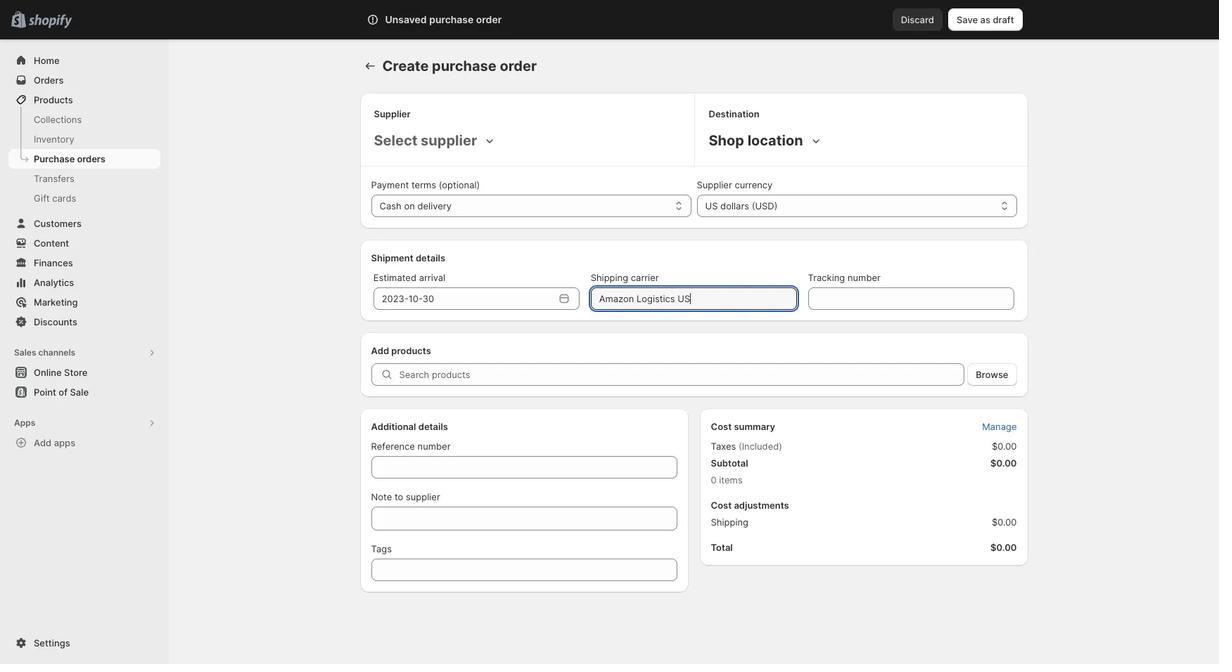 Task type: locate. For each thing, give the bounding box(es) containing it.
supplier up select
[[374, 108, 411, 120]]

2 cost from the top
[[711, 500, 732, 511]]

online store link
[[8, 363, 160, 383]]

1 vertical spatial supplier
[[697, 179, 732, 191]]

point of sale
[[34, 387, 89, 398]]

number
[[848, 272, 881, 283], [418, 441, 451, 452]]

0 vertical spatial supplier
[[374, 108, 411, 120]]

0 vertical spatial cost
[[711, 421, 732, 433]]

channels
[[38, 347, 75, 358]]

manage
[[982, 421, 1017, 433]]

1 vertical spatial purchase
[[432, 58, 496, 75]]

transfers
[[34, 173, 74, 184]]

$0.00
[[992, 441, 1017, 452], [990, 458, 1017, 469], [992, 517, 1017, 528], [990, 542, 1017, 554]]

cost up taxes
[[711, 421, 732, 433]]

shipping down the cost adjustments at right bottom
[[711, 517, 748, 528]]

dollars
[[720, 200, 749, 212]]

content link
[[8, 234, 160, 253]]

sales channels button
[[8, 343, 160, 363]]

1 vertical spatial shipping
[[711, 517, 748, 528]]

online store button
[[0, 363, 169, 383]]

purchase for create
[[432, 58, 496, 75]]

0 vertical spatial supplier
[[421, 132, 477, 149]]

marketing link
[[8, 293, 160, 312]]

0 vertical spatial shipping
[[591, 272, 628, 283]]

details for shipment details
[[416, 253, 445, 264]]

supplier up us
[[697, 179, 732, 191]]

1 vertical spatial cost
[[711, 500, 732, 511]]

sale
[[70, 387, 89, 398]]

1 vertical spatial add
[[34, 438, 52, 449]]

us dollars (usd)
[[705, 200, 778, 212]]

discard link
[[892, 8, 942, 31]]

Shipping carrier text field
[[591, 288, 797, 310]]

1 vertical spatial details
[[418, 421, 448, 433]]

marketing
[[34, 297, 78, 308]]

order for unsaved purchase order
[[476, 13, 502, 25]]

1 vertical spatial order
[[500, 58, 537, 75]]

details up arrival
[[416, 253, 445, 264]]

browse button
[[967, 364, 1017, 386]]

1 horizontal spatial number
[[848, 272, 881, 283]]

cost down 0 items
[[711, 500, 732, 511]]

add products
[[371, 345, 431, 357]]

add left apps
[[34, 438, 52, 449]]

0 horizontal spatial shipping
[[591, 272, 628, 283]]

order for create purchase order
[[500, 58, 537, 75]]

gift
[[34, 193, 50, 204]]

0 vertical spatial order
[[476, 13, 502, 25]]

add
[[371, 345, 389, 357], [34, 438, 52, 449]]

purchase down search
[[432, 58, 496, 75]]

analytics
[[34, 277, 74, 288]]

cost
[[711, 421, 732, 433], [711, 500, 732, 511]]

shop location
[[709, 132, 803, 149]]

shipping left "carrier" at the top right of page
[[591, 272, 628, 283]]

Tags text field
[[371, 559, 677, 582]]

details up reference number
[[418, 421, 448, 433]]

add inside "button"
[[34, 438, 52, 449]]

$0.00 for total
[[990, 542, 1017, 554]]

1 horizontal spatial add
[[371, 345, 389, 357]]

location
[[747, 132, 803, 149]]

0 vertical spatial number
[[848, 272, 881, 283]]

details
[[416, 253, 445, 264], [418, 421, 448, 433]]

arrival
[[419, 272, 445, 283]]

search button
[[406, 8, 813, 31]]

0 vertical spatial purchase
[[429, 13, 474, 25]]

cost summary
[[711, 421, 775, 433]]

inventory link
[[8, 129, 160, 149]]

0 horizontal spatial add
[[34, 438, 52, 449]]

purchase
[[429, 13, 474, 25], [432, 58, 496, 75]]

summary
[[734, 421, 775, 433]]

payment
[[371, 179, 409, 191]]

purchase right unsaved at left top
[[429, 13, 474, 25]]

tracking number
[[808, 272, 881, 283]]

Tracking number text field
[[808, 288, 1014, 310]]

cost for cost adjustments
[[711, 500, 732, 511]]

apps button
[[8, 414, 160, 433]]

1 vertical spatial supplier
[[406, 492, 440, 503]]

orders
[[34, 75, 64, 86]]

1 cost from the top
[[711, 421, 732, 433]]

Estimated arrival text field
[[373, 288, 554, 310]]

shipping
[[591, 272, 628, 283], [711, 517, 748, 528]]

carrier
[[631, 272, 659, 283]]

on
[[404, 200, 415, 212]]

customers link
[[8, 214, 160, 234]]

1 horizontal spatial supplier
[[697, 179, 732, 191]]

0 horizontal spatial number
[[418, 441, 451, 452]]

collections
[[34, 114, 82, 125]]

cost adjustments
[[711, 500, 789, 511]]

number down the additional details
[[418, 441, 451, 452]]

1 vertical spatial number
[[418, 441, 451, 452]]

products
[[34, 94, 73, 106]]

Reference number text field
[[371, 457, 677, 479]]

0 horizontal spatial supplier
[[374, 108, 411, 120]]

of
[[59, 387, 68, 398]]

supplier right to
[[406, 492, 440, 503]]

supplier
[[374, 108, 411, 120], [697, 179, 732, 191]]

(usd)
[[752, 200, 778, 212]]

draft
[[993, 14, 1014, 25]]

reference number
[[371, 441, 451, 452]]

estimated
[[373, 272, 416, 283]]

supplier inside dropdown button
[[421, 132, 477, 149]]

add left products
[[371, 345, 389, 357]]

0 vertical spatial add
[[371, 345, 389, 357]]

0 vertical spatial details
[[416, 253, 445, 264]]

collections link
[[8, 110, 160, 129]]

shipment details
[[371, 253, 445, 264]]

add apps
[[34, 438, 75, 449]]

select
[[374, 132, 417, 149]]

note
[[371, 492, 392, 503]]

number for tracking number
[[848, 272, 881, 283]]

items
[[719, 475, 743, 486]]

shopify image
[[28, 15, 72, 29]]

sales channels
[[14, 347, 75, 358]]

additional
[[371, 421, 416, 433]]

supplier
[[421, 132, 477, 149], [406, 492, 440, 503]]

supplier up (optional)
[[421, 132, 477, 149]]

1 horizontal spatial shipping
[[711, 517, 748, 528]]

number right tracking
[[848, 272, 881, 283]]

unsaved
[[385, 13, 427, 25]]

store
[[64, 367, 88, 378]]



Task type: vqa. For each thing, say whether or not it's contained in the screenshot.
the location
yes



Task type: describe. For each thing, give the bounding box(es) containing it.
save as draft
[[957, 14, 1014, 25]]

inventory
[[34, 134, 74, 145]]

add for add products
[[371, 345, 389, 357]]

details for additional details
[[418, 421, 448, 433]]

content
[[34, 238, 69, 249]]

discounts
[[34, 317, 77, 328]]

cash
[[379, 200, 401, 212]]

browse
[[976, 369, 1008, 381]]

additional details
[[371, 421, 448, 433]]

to
[[395, 492, 403, 503]]

orders link
[[8, 70, 160, 90]]

payment terms (optional)
[[371, 179, 480, 191]]

apps
[[54, 438, 75, 449]]

gift cards
[[34, 193, 76, 204]]

$0.00 for shipping
[[992, 517, 1017, 528]]

gift cards link
[[8, 189, 160, 208]]

sales
[[14, 347, 36, 358]]

shop location button
[[706, 129, 826, 152]]

terms
[[411, 179, 436, 191]]

purchase for unsaved
[[429, 13, 474, 25]]

purchase orders link
[[8, 149, 160, 169]]

point of sale button
[[0, 383, 169, 402]]

cost for cost summary
[[711, 421, 732, 433]]

subtotal
[[711, 458, 748, 469]]

supplier for supplier
[[374, 108, 411, 120]]

delivery
[[417, 200, 452, 212]]

online store
[[34, 367, 88, 378]]

shipping carrier
[[591, 272, 659, 283]]

home link
[[8, 51, 160, 70]]

save
[[957, 14, 978, 25]]

point
[[34, 387, 56, 398]]

select supplier
[[374, 132, 477, 149]]

orders
[[77, 153, 105, 165]]

us
[[705, 200, 718, 212]]

note to supplier
[[371, 492, 440, 503]]

online
[[34, 367, 62, 378]]

supplier for supplier currency
[[697, 179, 732, 191]]

shipment
[[371, 253, 413, 264]]

settings link
[[8, 634, 160, 653]]

home
[[34, 55, 60, 66]]

shipping for shipping
[[711, 517, 748, 528]]

cash on delivery
[[379, 200, 452, 212]]

transfers link
[[8, 169, 160, 189]]

shipping for shipping carrier
[[591, 272, 628, 283]]

products
[[391, 345, 431, 357]]

total
[[711, 542, 733, 554]]

unsaved purchase order
[[385, 13, 502, 25]]

reference
[[371, 441, 415, 452]]

Note to supplier text field
[[371, 507, 677, 531]]

$0.00 for subtotal
[[990, 458, 1017, 469]]

currency
[[735, 179, 773, 191]]

discounts link
[[8, 312, 160, 332]]

apps
[[14, 418, 35, 428]]

discard
[[901, 14, 934, 25]]

add for add apps
[[34, 438, 52, 449]]

0 items
[[711, 475, 743, 486]]

finances link
[[8, 253, 160, 273]]

add apps button
[[8, 433, 160, 453]]

create purchase order
[[382, 58, 537, 75]]

0
[[711, 475, 717, 486]]

select supplier button
[[371, 129, 499, 152]]

point of sale link
[[8, 383, 160, 402]]

(optional)
[[439, 179, 480, 191]]

settings
[[34, 638, 70, 649]]

number for reference number
[[418, 441, 451, 452]]

taxes
[[711, 441, 736, 452]]

search
[[429, 14, 459, 25]]

purchase orders
[[34, 153, 105, 165]]

Search products text field
[[399, 364, 965, 386]]

supplier currency
[[697, 179, 773, 191]]

finances
[[34, 257, 73, 269]]

purchase
[[34, 153, 75, 165]]

cards
[[52, 193, 76, 204]]

manage button
[[974, 417, 1025, 437]]

tracking
[[808, 272, 845, 283]]

tags
[[371, 544, 392, 555]]

adjustments
[[734, 500, 789, 511]]

as
[[980, 14, 990, 25]]

destination
[[709, 108, 759, 120]]

(included)
[[739, 441, 782, 452]]

taxes (included)
[[711, 441, 782, 452]]

create
[[382, 58, 429, 75]]



